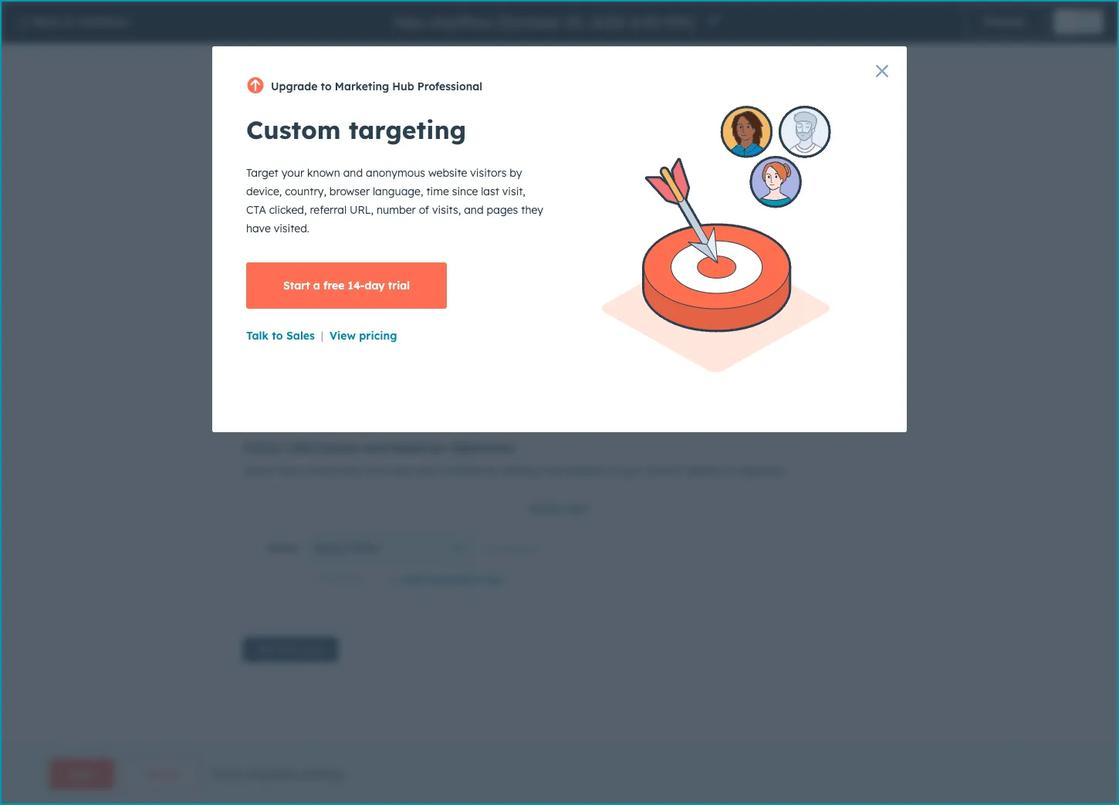 Task type: vqa. For each thing, say whether or not it's contained in the screenshot.
Attract related to Attract and capture leads Create professional-looking forms to convert website visitors into leads
no



Task type: describe. For each thing, give the bounding box(es) containing it.
based
[[569, 464, 600, 477]]

with
[[646, 280, 670, 295]]

group
[[299, 644, 325, 656]]

yoursite.com text field
[[616, 314, 827, 345]]

appear left on,
[[470, 148, 507, 161]]

0 vertical spatial website url
[[243, 178, 322, 193]]

like
[[550, 202, 567, 215]]

targeting
[[781, 148, 832, 161]]

visitors'
[[645, 464, 683, 477]]

website url button
[[306, 314, 476, 345]]

your right sees
[[415, 464, 438, 477]]

2 rule from the left
[[481, 573, 502, 586]]

to inside button
[[63, 15, 74, 28]]

have more control over who sees your chatflow by adding rules based on your visitors' identity or behavior
[[243, 464, 786, 477]]

1 horizontal spatial and
[[529, 148, 548, 161]]

url inside popup button
[[364, 322, 389, 337]]

add rule button
[[305, 573, 367, 586]]

1 vertical spatial pages
[[451, 202, 483, 215]]

add for add filter group
[[256, 644, 274, 656]]

2
[[294, 768, 300, 781]]

1 vertical spatial who
[[365, 464, 387, 477]]

when for select filter
[[267, 542, 298, 554]]

learn
[[680, 148, 711, 161]]

query parameter button
[[306, 272, 476, 303]]

visitor information and  behavior (optional)
[[243, 440, 514, 455]]

learn more about targeting
[[680, 148, 832, 161]]

filter for select
[[353, 541, 380, 556]]

target for target
[[243, 112, 297, 133]]

back
[[32, 15, 59, 28]]

when for query parameter
[[267, 281, 298, 293]]

over
[[340, 464, 362, 477]]

link opens in a new window image
[[835, 147, 846, 165]]

Value text field
[[726, 272, 829, 303]]

0 horizontal spatial by
[[344, 202, 356, 215]]

0 horizontal spatial chatflow
[[441, 464, 484, 477]]

control
[[302, 464, 337, 477]]

appear down for.
[[656, 202, 693, 215]]

learn more about targeting link
[[680, 147, 848, 165]]

preview
[[984, 15, 1026, 28]]

add rule
[[321, 573, 367, 586]]

0 vertical spatial pages
[[316, 148, 348, 161]]

your left the visitors
[[279, 202, 301, 215]]

choosing
[[359, 202, 405, 215]]

widget
[[396, 148, 431, 161]]

1 should from the left
[[434, 148, 467, 161]]

exclusion
[[428, 573, 478, 586]]

1 vertical spatial the
[[408, 202, 424, 215]]

choose which pages the chat widget should appear on, and who it should appear for.
[[243, 148, 680, 161]]

chat
[[564, 502, 591, 515]]

you've
[[210, 768, 243, 781]]

1 vertical spatial and
[[365, 440, 388, 455]]

chatflows
[[77, 15, 129, 28]]

begins
[[604, 280, 643, 295]]

target for target your visitors by choosing the web pages where you'd like your chatflow to appear
[[243, 202, 276, 215]]

0 horizontal spatial behavior
[[392, 440, 447, 455]]

target your visitors by choosing the web pages where you'd like your chatflow to appear
[[243, 202, 696, 215]]

more for learn
[[715, 148, 743, 161]]

cancel
[[143, 768, 179, 781]]

chat
[[370, 148, 393, 161]]

show
[[529, 502, 561, 515]]

save
[[69, 768, 95, 781]]



Task type: locate. For each thing, give the bounding box(es) containing it.
add down select filter popup button
[[403, 573, 424, 586]]

website url inside website url popup button
[[314, 322, 389, 337]]

or
[[284, 324, 298, 336]]

by left adding
[[487, 464, 500, 477]]

0 vertical spatial chatflow
[[596, 202, 639, 215]]

1 vertical spatial website
[[314, 322, 361, 337]]

url down parameter
[[364, 322, 389, 337]]

0 horizontal spatial filter
[[277, 644, 297, 656]]

1 horizontal spatial url
[[364, 322, 389, 337]]

and right information
[[365, 440, 388, 455]]

filter
[[353, 541, 380, 556], [277, 644, 297, 656]]

should right it
[[585, 148, 619, 161]]

changed
[[246, 768, 291, 781]]

by
[[344, 202, 356, 215], [487, 464, 500, 477]]

Name text field
[[485, 272, 588, 303]]

rule right "exclusion"
[[481, 573, 502, 586]]

where
[[486, 202, 516, 215]]

2 target from the top
[[243, 202, 276, 215]]

pages
[[316, 148, 348, 161], [451, 202, 483, 215]]

who down visitor information and  behavior (optional)
[[365, 464, 387, 477]]

rules
[[542, 464, 566, 477]]

1 when from the top
[[267, 281, 298, 293]]

target down choose
[[243, 202, 276, 215]]

website
[[243, 178, 292, 193], [314, 322, 361, 337]]

1 vertical spatial by
[[487, 464, 500, 477]]

you've changed 2 settings.
[[210, 768, 345, 781]]

1 horizontal spatial the
[[408, 202, 424, 215]]

link opens in a new window image
[[835, 151, 846, 161]]

0 vertical spatial the
[[351, 148, 367, 161]]

appear
[[470, 148, 507, 161], [622, 148, 659, 161], [656, 202, 693, 215]]

on,
[[510, 148, 526, 161]]

sees
[[390, 464, 412, 477]]

pages right web
[[451, 202, 483, 215]]

1 vertical spatial more
[[273, 464, 299, 477]]

add filter group button
[[243, 637, 338, 662]]

it
[[575, 148, 582, 161]]

on
[[603, 464, 616, 477]]

0 horizontal spatial url
[[296, 178, 322, 193]]

when up "or"
[[267, 281, 298, 293]]

0 horizontal spatial add
[[256, 644, 274, 656]]

for.
[[662, 148, 677, 161]]

who left it
[[551, 148, 572, 161]]

have
[[243, 464, 270, 477]]

0 vertical spatial when
[[267, 281, 298, 293]]

website url down which
[[243, 178, 322, 193]]

1 vertical spatial website url
[[314, 322, 389, 337]]

rule down select filter
[[346, 573, 367, 586]]

1 rule from the left
[[346, 573, 367, 586]]

1 vertical spatial behavior
[[741, 464, 786, 477]]

or
[[728, 464, 738, 477]]

0 vertical spatial behavior
[[392, 440, 447, 455]]

pages right which
[[316, 148, 348, 161]]

chatflow right like
[[596, 202, 639, 215]]

1 target from the top
[[243, 112, 297, 133]]

0 vertical spatial website
[[243, 178, 292, 193]]

filter right select
[[353, 541, 380, 556]]

0 horizontal spatial should
[[434, 148, 467, 161]]

select
[[314, 541, 349, 556]]

behavior right the or
[[741, 464, 786, 477]]

0 horizontal spatial to
[[63, 15, 74, 28]]

1 horizontal spatial more
[[715, 148, 743, 161]]

(optional)
[[451, 440, 514, 455], [487, 542, 539, 555]]

filter inside add filter group button
[[277, 644, 297, 656]]

1 horizontal spatial filter
[[353, 541, 380, 556]]

0 horizontal spatial more
[[273, 464, 299, 477]]

2 horizontal spatial add
[[403, 573, 424, 586]]

(optional) up have more control over who sees your chatflow by adding rules based on your visitors' identity or behavior
[[451, 440, 514, 455]]

0 vertical spatial (optional)
[[451, 440, 514, 455]]

None field
[[391, 11, 699, 32]]

and
[[529, 148, 548, 161], [365, 440, 388, 455]]

you'd
[[519, 202, 547, 215]]

website inside popup button
[[314, 322, 361, 337]]

(optional) down show
[[487, 542, 539, 555]]

select filter
[[314, 541, 380, 556]]

when
[[267, 281, 298, 293], [267, 542, 298, 554]]

website url
[[243, 178, 322, 193], [314, 322, 389, 337]]

0 vertical spatial more
[[715, 148, 743, 161]]

1 horizontal spatial who
[[551, 148, 572, 161]]

0 horizontal spatial pages
[[316, 148, 348, 161]]

save button
[[49, 759, 114, 790]]

more right have
[[273, 464, 299, 477]]

add exclusion rule
[[403, 573, 502, 586]]

filter for add
[[277, 644, 297, 656]]

behavior up sees
[[392, 440, 447, 455]]

add for add exclusion rule
[[403, 573, 424, 586]]

2 when from the top
[[267, 542, 298, 554]]

chatflow
[[596, 202, 639, 215], [441, 464, 484, 477]]

0 horizontal spatial and
[[365, 440, 388, 455]]

more
[[715, 148, 743, 161], [273, 464, 299, 477]]

the left web
[[408, 202, 424, 215]]

0 vertical spatial url
[[296, 178, 322, 193]]

by right the visitors
[[344, 202, 356, 215]]

1 vertical spatial when
[[267, 542, 298, 554]]

query
[[314, 280, 349, 295]]

1 horizontal spatial website
[[314, 322, 361, 337]]

appear left for.
[[622, 148, 659, 161]]

query parameter
[[314, 280, 414, 295]]

1 horizontal spatial should
[[585, 148, 619, 161]]

more right learn
[[715, 148, 743, 161]]

website down query
[[314, 322, 361, 337]]

1 horizontal spatial pages
[[451, 202, 483, 215]]

1 horizontal spatial to
[[642, 202, 653, 215]]

about
[[746, 148, 778, 161]]

identity
[[686, 464, 725, 477]]

who
[[551, 148, 572, 161], [365, 464, 387, 477]]

show chat
[[529, 502, 591, 515]]

tab list
[[515, 234, 604, 249]]

visitors
[[304, 202, 341, 215]]

1 vertical spatial target
[[243, 202, 276, 215]]

1 vertical spatial filter
[[277, 644, 297, 656]]

web
[[427, 202, 448, 215]]

visitor
[[243, 440, 284, 455]]

add filter group
[[256, 644, 325, 656]]

your right like
[[570, 202, 593, 215]]

filter left group
[[277, 644, 297, 656]]

begins with
[[604, 280, 670, 295]]

target
[[243, 112, 297, 133], [243, 202, 276, 215]]

1 horizontal spatial by
[[487, 464, 500, 477]]

should right widget
[[434, 148, 467, 161]]

0 horizontal spatial the
[[351, 148, 367, 161]]

when left select
[[267, 542, 298, 554]]

1 vertical spatial to
[[642, 202, 653, 215]]

your right on
[[619, 464, 642, 477]]

add
[[321, 573, 343, 586], [403, 573, 424, 586], [256, 644, 274, 656]]

the left chat
[[351, 148, 367, 161]]

your
[[279, 202, 301, 215], [570, 202, 593, 215], [415, 464, 438, 477], [619, 464, 642, 477]]

0 horizontal spatial website
[[243, 178, 292, 193]]

0 vertical spatial by
[[344, 202, 356, 215]]

1 vertical spatial url
[[364, 322, 389, 337]]

0 vertical spatial filter
[[353, 541, 380, 556]]

choose
[[243, 148, 281, 161]]

add exclusion rule button
[[387, 573, 502, 586]]

website down choose
[[243, 178, 292, 193]]

navigation
[[409, 43, 720, 81]]

should
[[434, 148, 467, 161], [585, 148, 619, 161]]

url
[[296, 178, 322, 193], [364, 322, 389, 337]]

back to chatflows button
[[15, 14, 129, 31]]

0 vertical spatial to
[[63, 15, 74, 28]]

add left group
[[256, 644, 274, 656]]

more for have
[[273, 464, 299, 477]]

0 vertical spatial who
[[551, 148, 572, 161]]

settings.
[[303, 768, 345, 781]]

information
[[287, 440, 361, 455]]

1 horizontal spatial add
[[321, 573, 343, 586]]

url up the visitors
[[296, 178, 322, 193]]

adding
[[503, 464, 539, 477]]

website url down query parameter
[[314, 322, 389, 337]]

0 horizontal spatial who
[[365, 464, 387, 477]]

preview button
[[965, 6, 1046, 37]]

parameter
[[353, 280, 414, 295]]

chatflow left adding
[[441, 464, 484, 477]]

0 horizontal spatial rule
[[346, 573, 367, 586]]

1 horizontal spatial chatflow
[[596, 202, 639, 215]]

which
[[284, 148, 313, 161]]

cancel button
[[123, 759, 198, 790]]

rule
[[346, 573, 367, 586], [481, 573, 502, 586]]

select filter button
[[306, 533, 476, 564]]

0 vertical spatial and
[[529, 148, 548, 161]]

1 vertical spatial (optional)
[[487, 542, 539, 555]]

add down select
[[321, 573, 343, 586]]

the
[[351, 148, 367, 161], [408, 202, 424, 215]]

2 should from the left
[[585, 148, 619, 161]]

back to chatflows
[[32, 15, 129, 28]]

add for add rule
[[321, 573, 343, 586]]

target up choose
[[243, 112, 297, 133]]

to
[[63, 15, 74, 28], [642, 202, 653, 215]]

and right on,
[[529, 148, 548, 161]]

1 horizontal spatial rule
[[481, 573, 502, 586]]

0 vertical spatial target
[[243, 112, 297, 133]]

filter inside select filter popup button
[[353, 541, 380, 556]]

1 vertical spatial chatflow
[[441, 464, 484, 477]]

begins with button
[[596, 272, 717, 303]]

show chat link
[[516, 502, 604, 515]]

behavior
[[392, 440, 447, 455], [741, 464, 786, 477]]

1 horizontal spatial behavior
[[741, 464, 786, 477]]



